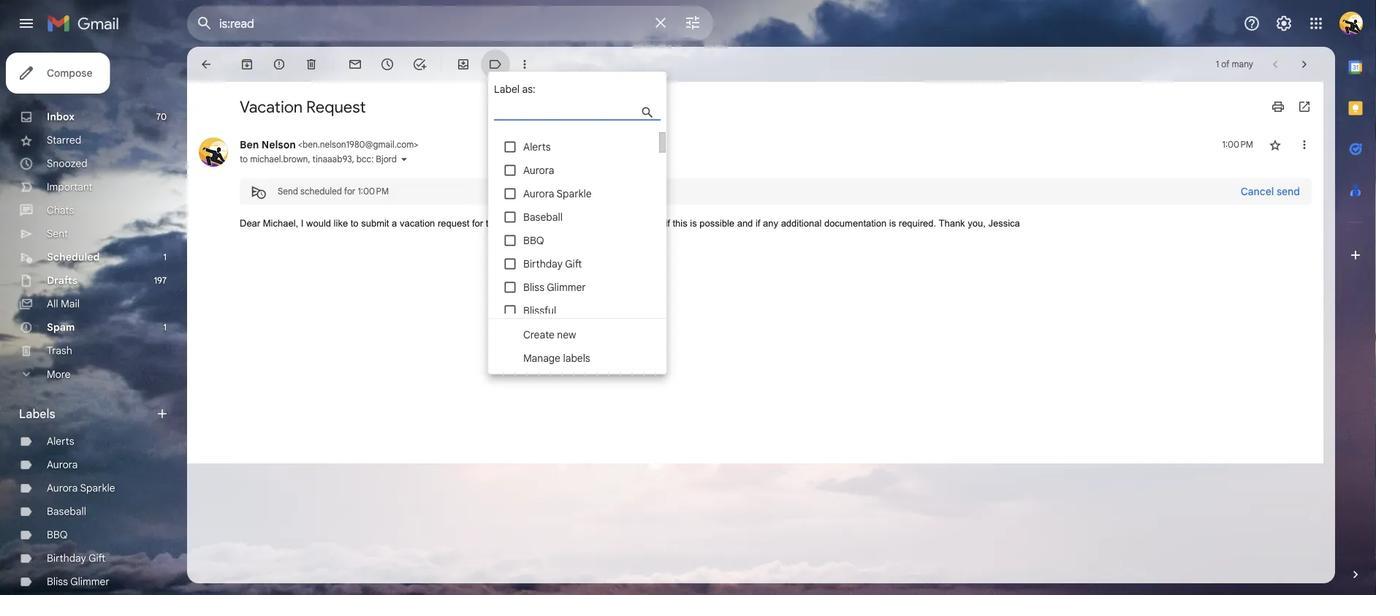 Task type: locate. For each thing, give the bounding box(es) containing it.
0 horizontal spatial bbq
[[47, 529, 68, 541]]

starred link
[[47, 134, 81, 147]]

None search field
[[187, 6, 714, 41]]

1 vertical spatial of
[[527, 218, 535, 229]]

0 horizontal spatial sparkle
[[80, 482, 115, 495]]

0 horizontal spatial is
[[691, 218, 697, 229]]

bliss glimmer down birthday gift link
[[47, 575, 109, 588]]

1 , from the left
[[308, 154, 310, 165]]

alerts up aurora link
[[47, 435, 74, 448]]

1 horizontal spatial gift
[[565, 257, 582, 270]]

archive image
[[240, 57, 254, 72]]

of left 'many'
[[1222, 59, 1230, 70]]

for right scheduled on the left of the page
[[344, 186, 356, 197]]

bbq link
[[47, 529, 68, 541]]

if
[[666, 218, 670, 229], [756, 218, 761, 229]]

1 vertical spatial glimmer
[[70, 575, 109, 588]]

for
[[344, 186, 356, 197], [472, 218, 483, 229]]

Search mail text field
[[219, 16, 643, 31]]

alerts down as:
[[524, 140, 551, 153]]

1 is from the left
[[691, 218, 697, 229]]

alerts
[[524, 140, 551, 153], [47, 435, 74, 448]]

1 vertical spatial 1
[[163, 252, 167, 263]]

0 horizontal spatial glimmer
[[70, 575, 109, 588]]

all
[[47, 298, 58, 310]]

0 vertical spatial to
[[240, 154, 248, 165]]

gift inside "labels" navigation
[[89, 552, 105, 565]]

0 vertical spatial of
[[1222, 59, 1230, 70]]

baseball link
[[47, 505, 86, 518]]

0 horizontal spatial if
[[666, 218, 670, 229]]

1 horizontal spatial sparkle
[[557, 187, 592, 200]]

to down ben
[[240, 154, 248, 165]]

2 vertical spatial 1
[[163, 322, 167, 333]]

for left the
[[472, 218, 483, 229]]

sent link
[[47, 227, 68, 240]]

0 vertical spatial bliss glimmer
[[524, 281, 586, 294]]

more
[[47, 368, 71, 381]]

1 down 197
[[163, 322, 167, 333]]

baseball up bbq link
[[47, 505, 86, 518]]

glimmer down birthday gift link
[[70, 575, 109, 588]]

labels
[[19, 407, 55, 421]]

birthday down bbq link
[[47, 552, 86, 565]]

sparkle up baseball link
[[80, 482, 115, 495]]

glimmer
[[547, 281, 586, 294], [70, 575, 109, 588]]

1:00 pm left not starred option
[[1223, 139, 1254, 150]]

bliss glimmer
[[524, 281, 586, 294], [47, 575, 109, 588]]

0 horizontal spatial bliss glimmer
[[47, 575, 109, 588]]

birthday down july in the top of the page
[[524, 257, 563, 270]]

delete image
[[304, 57, 319, 72]]

possible
[[700, 218, 735, 229]]

1 for spam
[[163, 322, 167, 333]]

nelson
[[262, 138, 296, 151]]

to right 'like'
[[351, 218, 359, 229]]

1 horizontal spatial alerts
[[524, 140, 551, 153]]

scheduled link
[[47, 251, 100, 264]]

1
[[1216, 59, 1220, 70], [163, 252, 167, 263], [163, 322, 167, 333]]

mail
[[61, 298, 80, 310]]

baseball
[[524, 211, 563, 223], [47, 505, 86, 518]]

1 vertical spatial bliss glimmer
[[47, 575, 109, 588]]

show details image
[[400, 155, 409, 164]]

birthday inside "labels" navigation
[[47, 552, 86, 565]]

birthday gift down july in the top of the page
[[524, 257, 582, 270]]

0 horizontal spatial aurora sparkle
[[47, 482, 115, 495]]

back to search results image
[[199, 57, 214, 72]]

1 horizontal spatial ,
[[352, 154, 354, 165]]

create
[[524, 328, 555, 341]]

to
[[240, 154, 248, 165], [351, 218, 359, 229]]

1 vertical spatial alerts
[[47, 435, 74, 448]]

197
[[154, 275, 167, 286]]

would
[[306, 218, 331, 229]]

all mail link
[[47, 298, 80, 310]]

gift
[[565, 257, 582, 270], [89, 552, 105, 565]]

1 horizontal spatial birthday
[[524, 257, 563, 270]]

bliss
[[524, 281, 545, 294], [47, 575, 68, 588]]

sparkle
[[557, 187, 592, 200], [80, 482, 115, 495]]

bbq inside "labels" navigation
[[47, 529, 68, 541]]

aurora
[[524, 164, 555, 177], [524, 187, 555, 200], [47, 458, 78, 471], [47, 482, 78, 495]]

ben.nelson1980@gmail.com
[[303, 139, 414, 150]]

is right this
[[691, 218, 697, 229]]

0 horizontal spatial birthday gift
[[47, 552, 105, 565]]

drafts
[[47, 274, 78, 287]]

aurora sparkle
[[524, 187, 592, 200], [47, 482, 115, 495]]

labels
[[563, 352, 591, 365]]

ben nelson < ben.nelson1980@gmail.com >
[[240, 138, 419, 151]]

sparkle up 12th.
[[557, 187, 592, 200]]

michael,
[[263, 218, 298, 229]]

1 up 197
[[163, 252, 167, 263]]

1 vertical spatial birthday gift
[[47, 552, 105, 565]]

0 horizontal spatial gift
[[89, 552, 105, 565]]

1 horizontal spatial 1:00 pm
[[1223, 139, 1254, 150]]

1 horizontal spatial bliss glimmer
[[524, 281, 586, 294]]

bjord
[[376, 154, 397, 165]]

gift down 12th.
[[565, 257, 582, 270]]

important link
[[47, 181, 92, 193]]

1 vertical spatial aurora sparkle
[[47, 482, 115, 495]]

, left tinaaab93
[[308, 154, 310, 165]]

compose button
[[6, 53, 110, 94]]

additional
[[781, 218, 822, 229]]

like
[[334, 218, 348, 229]]

bbq down july in the top of the page
[[524, 234, 544, 247]]

blissful
[[524, 304, 557, 317]]

spam
[[47, 321, 75, 334]]

0 vertical spatial gift
[[565, 257, 582, 270]]

1:00 pm
[[1223, 139, 1254, 150], [358, 186, 389, 197]]

tab list
[[1336, 47, 1377, 543]]

to michael.brown , tinaaab93 , bcc: bjord
[[240, 154, 397, 165]]

1 horizontal spatial aurora sparkle
[[524, 187, 592, 200]]

1 vertical spatial birthday
[[47, 552, 86, 565]]

send scheduled for 1:00 pm
[[278, 186, 389, 197]]

of
[[1222, 59, 1230, 70], [527, 218, 535, 229]]

1 vertical spatial to
[[351, 218, 359, 229]]

1 horizontal spatial is
[[890, 218, 897, 229]]

labels heading
[[19, 407, 155, 421]]

glimmer up blissful
[[547, 281, 586, 294]]

0 vertical spatial bbq
[[524, 234, 544, 247]]

if left any
[[756, 218, 761, 229]]

1 horizontal spatial bliss
[[524, 281, 545, 294]]

birthday gift inside "labels" navigation
[[47, 552, 105, 565]]

12th.
[[557, 218, 578, 229]]

1 vertical spatial bbq
[[47, 529, 68, 541]]

,
[[308, 154, 310, 165], [352, 154, 354, 165]]

1:00 pm up submit
[[358, 186, 389, 197]]

bliss up blissful
[[524, 281, 545, 294]]

0 horizontal spatial 1:00 pm
[[358, 186, 389, 197]]

bbq
[[524, 234, 544, 247], [47, 529, 68, 541]]

a
[[392, 218, 397, 229]]

baseball right the
[[524, 211, 563, 223]]

birthday gift up bliss glimmer link
[[47, 552, 105, 565]]

0 vertical spatial sparkle
[[557, 187, 592, 200]]

0 vertical spatial 1:00 pm
[[1223, 139, 1254, 150]]

aurora sparkle link
[[47, 482, 115, 495]]

is left the required.
[[890, 218, 897, 229]]

birthday
[[524, 257, 563, 270], [47, 552, 86, 565]]

me
[[625, 218, 638, 229]]

manage labels
[[524, 352, 591, 365]]

aurora sparkle up 12th.
[[524, 187, 592, 200]]

scheduled
[[47, 251, 100, 264]]

birthday gift link
[[47, 552, 105, 565]]

submit
[[361, 218, 389, 229]]

of left july in the top of the page
[[527, 218, 535, 229]]

labels image
[[488, 57, 503, 72]]

alerts inside "labels" navigation
[[47, 435, 74, 448]]

1 vertical spatial bliss
[[47, 575, 68, 588]]

spam link
[[47, 321, 75, 334]]

bliss glimmer up blissful
[[524, 281, 586, 294]]

1 horizontal spatial bbq
[[524, 234, 544, 247]]

0 horizontal spatial alerts
[[47, 435, 74, 448]]

bliss down birthday gift link
[[47, 575, 68, 588]]

, left the bcc:
[[352, 154, 354, 165]]

0 horizontal spatial ,
[[308, 154, 310, 165]]

let
[[612, 218, 622, 229]]

glimmer inside "labels" navigation
[[70, 575, 109, 588]]

0 horizontal spatial bliss
[[47, 575, 68, 588]]

1 horizontal spatial glimmer
[[547, 281, 586, 294]]

1 vertical spatial gift
[[89, 552, 105, 565]]

gift up bliss glimmer link
[[89, 552, 105, 565]]

0 horizontal spatial birthday
[[47, 552, 86, 565]]

0 horizontal spatial to
[[240, 154, 248, 165]]

the
[[486, 218, 499, 229]]

you,
[[968, 218, 986, 229]]

0 vertical spatial baseball
[[524, 211, 563, 223]]

0 vertical spatial birthday
[[524, 257, 563, 270]]

0 horizontal spatial baseball
[[47, 505, 86, 518]]

1 vertical spatial sparkle
[[80, 482, 115, 495]]

1 horizontal spatial for
[[472, 218, 483, 229]]

and
[[738, 218, 753, 229]]

bcc:
[[357, 154, 374, 165]]

gmail image
[[47, 9, 127, 38]]

scheduled
[[301, 186, 342, 197]]

1 horizontal spatial to
[[351, 218, 359, 229]]

1 horizontal spatial if
[[756, 218, 761, 229]]

aurora sparkle up baseball link
[[47, 482, 115, 495]]

0 vertical spatial bliss
[[524, 281, 545, 294]]

0 vertical spatial for
[[344, 186, 356, 197]]

report spam image
[[272, 57, 287, 72]]

is
[[691, 218, 697, 229], [890, 218, 897, 229]]

0 horizontal spatial of
[[527, 218, 535, 229]]

vacation
[[240, 97, 303, 117]]

1 left 'many'
[[1216, 59, 1220, 70]]

<
[[298, 139, 303, 150]]

0 vertical spatial birthday gift
[[524, 257, 582, 270]]

alerts link
[[47, 435, 74, 448]]

0 vertical spatial glimmer
[[547, 281, 586, 294]]

if left this
[[666, 218, 670, 229]]

1 vertical spatial baseball
[[47, 505, 86, 518]]

chats
[[47, 204, 74, 217]]

bbq down baseball link
[[47, 529, 68, 541]]

required.
[[899, 218, 937, 229]]



Task type: describe. For each thing, give the bounding box(es) containing it.
move to inbox image
[[456, 57, 471, 72]]

more button
[[0, 363, 175, 386]]

0 horizontal spatial for
[[344, 186, 356, 197]]

snooze image
[[380, 57, 395, 72]]

july
[[537, 218, 554, 229]]

advanced search options image
[[679, 8, 708, 37]]

0 vertical spatial 1
[[1216, 59, 1220, 70]]

clear search image
[[646, 8, 676, 37]]

manage
[[524, 352, 561, 365]]

add to tasks image
[[412, 57, 427, 72]]

0 vertical spatial aurora sparkle
[[524, 187, 592, 200]]

search mail image
[[192, 10, 218, 37]]

>
[[414, 139, 419, 150]]

thank
[[939, 218, 966, 229]]

snoozed
[[47, 157, 88, 170]]

settings image
[[1276, 15, 1294, 32]]

older image
[[1298, 57, 1313, 72]]

bliss inside "labels" navigation
[[47, 575, 68, 588]]

i
[[301, 218, 304, 229]]

dear michael, i would like to submit a vacation request for the week of july 12th. please let me know if this is possible and if any additional documentation is required. thank you, jessica
[[240, 218, 1021, 229]]

2 is from the left
[[890, 218, 897, 229]]

all mail
[[47, 298, 80, 310]]

Label-as menu open text field
[[494, 102, 689, 121]]

2 , from the left
[[352, 154, 354, 165]]

aurora link
[[47, 458, 78, 471]]

1 vertical spatial for
[[472, 218, 483, 229]]

important
[[47, 181, 92, 193]]

trash
[[47, 344, 72, 357]]

bliss glimmer link
[[47, 575, 109, 588]]

starred
[[47, 134, 81, 147]]

dear
[[240, 218, 260, 229]]

baseball inside "labels" navigation
[[47, 505, 86, 518]]

70
[[156, 112, 167, 122]]

1 of many
[[1216, 59, 1254, 70]]

ben nelson cell
[[240, 138, 419, 151]]

aurora sparkle inside "labels" navigation
[[47, 482, 115, 495]]

2 if from the left
[[756, 218, 761, 229]]

compose
[[47, 67, 92, 79]]

sent
[[47, 227, 68, 240]]

Not starred checkbox
[[1269, 137, 1283, 152]]

label
[[494, 83, 520, 95]]

1 vertical spatial 1:00 pm
[[358, 186, 389, 197]]

bliss glimmer inside "labels" navigation
[[47, 575, 109, 588]]

ben
[[240, 138, 259, 151]]

week
[[502, 218, 524, 229]]

create new
[[524, 328, 576, 341]]

vacation
[[400, 218, 435, 229]]

1 if from the left
[[666, 218, 670, 229]]

more image
[[518, 57, 532, 72]]

1 horizontal spatial baseball
[[524, 211, 563, 223]]

know
[[641, 218, 663, 229]]

jessica
[[989, 218, 1021, 229]]

documentation
[[825, 218, 887, 229]]

snoozed link
[[47, 157, 88, 170]]

please
[[581, 218, 610, 229]]

0 vertical spatial alerts
[[524, 140, 551, 153]]

request
[[306, 97, 366, 117]]

as:
[[523, 83, 536, 95]]

any
[[763, 218, 779, 229]]

drafts link
[[47, 274, 78, 287]]

support image
[[1244, 15, 1261, 32]]

main menu image
[[18, 15, 35, 32]]

trash link
[[47, 344, 72, 357]]

1 for scheduled
[[163, 252, 167, 263]]

labels navigation
[[0, 47, 187, 595]]

1 horizontal spatial of
[[1222, 59, 1230, 70]]

1 horizontal spatial birthday gift
[[524, 257, 582, 270]]

inbox link
[[47, 110, 75, 123]]

new
[[557, 328, 576, 341]]

request
[[438, 218, 470, 229]]

1:00 pm cell
[[1223, 137, 1254, 152]]

send
[[278, 186, 298, 197]]

many
[[1233, 59, 1254, 70]]

inbox
[[47, 110, 75, 123]]

sparkle inside "labels" navigation
[[80, 482, 115, 495]]

mark as unread image
[[348, 57, 363, 72]]

tinaaab93
[[313, 154, 352, 165]]

this
[[673, 218, 688, 229]]

label as:
[[494, 83, 536, 95]]

vacation request
[[240, 97, 366, 117]]

chats link
[[47, 204, 74, 217]]

michael.brown
[[250, 154, 308, 165]]



Task type: vqa. For each thing, say whether or not it's contained in the screenshot.
Grammar suggestions off
no



